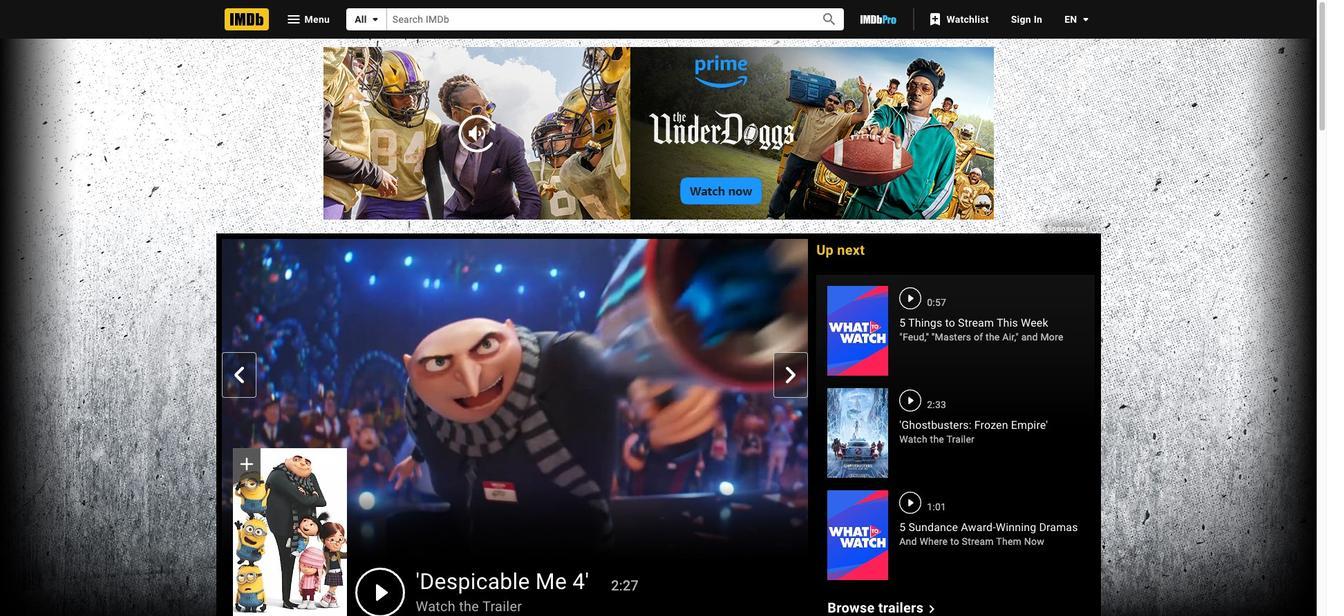 Task type: vqa. For each thing, say whether or not it's contained in the screenshot.


Task type: describe. For each thing, give the bounding box(es) containing it.
Search IMDb text field
[[387, 9, 806, 30]]

sponsored
[[1048, 225, 1090, 234]]

trailer inside 'despicable me 4' element
[[483, 599, 522, 615]]

'ghostbusters:
[[900, 419, 972, 432]]

5 sundance award-winning dramas to stream image
[[828, 491, 889, 581]]

me
[[536, 569, 567, 595]]

'despicable
[[416, 569, 530, 595]]

the inside 'despicable me 4' element
[[459, 599, 479, 615]]

browse trailers
[[828, 600, 924, 617]]

all button
[[347, 8, 387, 30]]

up
[[817, 242, 834, 259]]

week
[[1022, 317, 1049, 330]]

next
[[838, 242, 865, 259]]

where
[[920, 537, 948, 548]]

stream inside 5 sundance award-winning dramas and where to stream them now
[[962, 537, 994, 548]]

1:01
[[928, 502, 947, 513]]

and
[[1022, 332, 1039, 343]]

watch inside "'ghostbusters: frozen empire' watch the trailer"
[[900, 434, 928, 445]]

none field inside all search field
[[387, 9, 806, 30]]

all
[[355, 14, 367, 25]]

air,"
[[1003, 332, 1019, 343]]

submit search image
[[821, 11, 838, 28]]

trailers
[[879, 600, 924, 617]]

watchlist button
[[921, 7, 1000, 32]]

4'
[[573, 569, 589, 595]]

sign
[[1012, 14, 1032, 25]]

2:27
[[612, 578, 639, 594]]

menu button
[[274, 8, 341, 30]]

5 for 5 sundance award-winning dramas
[[900, 521, 906, 535]]

frozen
[[975, 419, 1009, 432]]

2:33
[[928, 400, 947, 411]]

arrow drop down image
[[367, 11, 384, 28]]

'despicable me 4' image
[[222, 239, 809, 570]]

browse
[[828, 600, 875, 617]]

chevron left inline image
[[231, 367, 247, 384]]

this
[[997, 317, 1019, 330]]

to inside 5 things to stream this week "feud," "masters of the air," and more
[[946, 317, 956, 330]]

"feud,"
[[900, 332, 930, 343]]

home image
[[224, 8, 269, 30]]

'despicable me 4'
[[416, 569, 589, 595]]



Task type: locate. For each thing, give the bounding box(es) containing it.
sign in button
[[1000, 7, 1054, 32]]

1 horizontal spatial the
[[931, 434, 945, 445]]

trailer inside "'ghostbusters: frozen empire' watch the trailer"
[[947, 434, 975, 445]]

2 5 from the top
[[900, 521, 906, 535]]

to
[[946, 317, 956, 330], [951, 537, 960, 548]]

'despicable me 4' group
[[222, 239, 809, 617]]

now
[[1025, 537, 1045, 548]]

0 vertical spatial the
[[986, 332, 1000, 343]]

0 vertical spatial 5
[[900, 317, 906, 330]]

them
[[997, 537, 1022, 548]]

to right 'where'
[[951, 537, 960, 548]]

0 vertical spatial to
[[946, 317, 956, 330]]

in
[[1034, 14, 1043, 25]]

sign in
[[1012, 14, 1043, 25]]

to up "masters
[[946, 317, 956, 330]]

2 vertical spatial the
[[459, 599, 479, 615]]

stream
[[959, 317, 995, 330], [962, 537, 994, 548]]

0:57
[[928, 297, 947, 308]]

0 horizontal spatial watch
[[416, 599, 456, 615]]

the inside 5 things to stream this week "feud," "masters of the air," and more
[[986, 332, 1000, 343]]

the down 'ghostbusters:
[[931, 434, 945, 445]]

All search field
[[347, 8, 845, 30]]

browse trailers link
[[828, 600, 941, 617]]

chevron right inline image
[[783, 367, 800, 384]]

stream down award-
[[962, 537, 994, 548]]

5 up and
[[900, 521, 906, 535]]

menu image
[[285, 11, 302, 28]]

the down 'despicable
[[459, 599, 479, 615]]

more
[[1041, 332, 1064, 343]]

5 for 5 things to stream this week
[[900, 317, 906, 330]]

watch down 'despicable
[[416, 599, 456, 615]]

5 inside 5 things to stream this week "feud," "masters of the air," and more
[[900, 317, 906, 330]]

sundance
[[909, 521, 959, 535]]

the
[[986, 332, 1000, 343], [931, 434, 945, 445], [459, 599, 479, 615]]

stream up of
[[959, 317, 995, 330]]

'ghostbusters: frozen empire' watch the trailer
[[900, 419, 1049, 445]]

1 vertical spatial watch
[[416, 599, 456, 615]]

1 vertical spatial the
[[931, 434, 945, 445]]

dramas
[[1040, 521, 1079, 535]]

the right of
[[986, 332, 1000, 343]]

watch the trailer
[[416, 599, 522, 615]]

0 vertical spatial watch
[[900, 434, 928, 445]]

5 inside 5 sundance award-winning dramas and where to stream them now
[[900, 521, 906, 535]]

en button
[[1054, 7, 1094, 32]]

winning
[[996, 521, 1037, 535]]

things
[[909, 317, 943, 330]]

watch
[[900, 434, 928, 445], [416, 599, 456, 615]]

group
[[233, 449, 347, 617]]

watch down 'ghostbusters:
[[900, 434, 928, 445]]

5
[[900, 317, 906, 330], [900, 521, 906, 535]]

1 horizontal spatial trailer
[[947, 434, 975, 445]]

sponsored content section
[[0, 0, 1323, 617]]

award-
[[961, 521, 996, 535]]

trailer
[[947, 434, 975, 445], [483, 599, 522, 615]]

1 vertical spatial trailer
[[483, 599, 522, 615]]

5 up the "feud,"
[[900, 317, 906, 330]]

en
[[1065, 14, 1078, 25]]

stream inside 5 things to stream this week "feud," "masters of the air," and more
[[959, 317, 995, 330]]

0 horizontal spatial the
[[459, 599, 479, 615]]

arrow drop down image
[[1078, 11, 1094, 28]]

1 vertical spatial to
[[951, 537, 960, 548]]

the inside "'ghostbusters: frozen empire' watch the trailer"
[[931, 434, 945, 445]]

0 vertical spatial stream
[[959, 317, 995, 330]]

empire'
[[1012, 419, 1049, 432]]

of
[[974, 332, 984, 343]]

1 vertical spatial stream
[[962, 537, 994, 548]]

ghostbusters: frozen empire image
[[828, 389, 889, 479]]

1 horizontal spatial watch
[[900, 434, 928, 445]]

up next
[[817, 242, 865, 259]]

trailer down 'despicable me 4'
[[483, 599, 522, 615]]

5 things to watch for the week of jan. 29 image
[[828, 286, 889, 376]]

'despicable me 4' element
[[222, 239, 809, 617]]

watchlist image
[[928, 11, 944, 28]]

chevron right image
[[924, 601, 941, 617]]

1 vertical spatial 5
[[900, 521, 906, 535]]

0 horizontal spatial trailer
[[483, 599, 522, 615]]

5 things to stream this week "feud," "masters of the air," and more
[[900, 317, 1064, 343]]

watchlist
[[947, 14, 989, 25]]

None field
[[387, 9, 806, 30]]

despicable me 4 image
[[233, 449, 347, 617], [233, 449, 347, 617]]

2 horizontal spatial the
[[986, 332, 1000, 343]]

and
[[900, 537, 917, 548]]

menu
[[305, 14, 330, 25]]

watch inside 'despicable me 4' element
[[416, 599, 456, 615]]

5 sundance award-winning dramas and where to stream them now
[[900, 521, 1079, 548]]

1 5 from the top
[[900, 317, 906, 330]]

trailer down 'ghostbusters:
[[947, 434, 975, 445]]

0 vertical spatial trailer
[[947, 434, 975, 445]]

"masters
[[932, 332, 972, 343]]

to inside 5 sundance award-winning dramas and where to stream them now
[[951, 537, 960, 548]]



